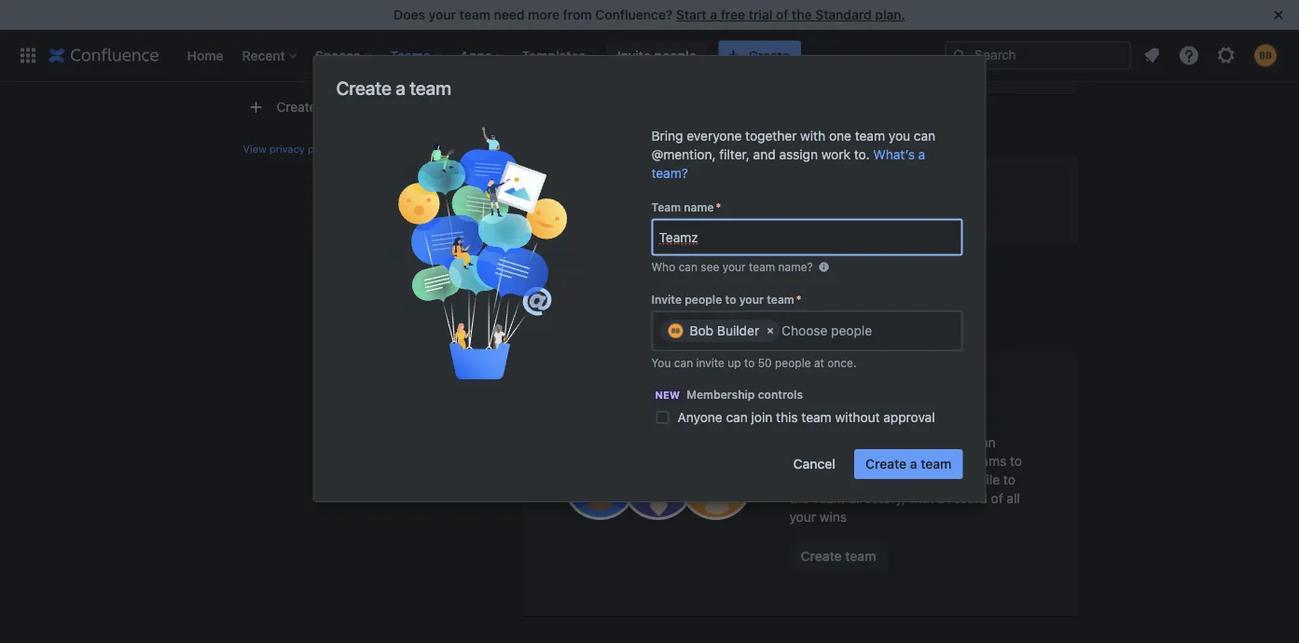 Task type: vqa. For each thing, say whether or not it's contained in the screenshot.
Figma for Jira the s
no



Task type: describe. For each thing, give the bounding box(es) containing it.
1 vertical spatial create team
[[801, 549, 876, 564]]

team?
[[651, 166, 688, 181]]

plan.
[[875, 7, 905, 22]]

what's a team?
[[651, 147, 925, 181]]

collaboratorsicon image
[[758, 314, 773, 329]]

invite
[[696, 356, 725, 369]]

apps button
[[455, 41, 511, 70]]

can left see
[[679, 261, 698, 274]]

does your team need more from confluence? start a free trial of the standard plan.
[[394, 7, 905, 22]]

learn
[[850, 41, 884, 57]]

reporting lines button
[[519, 307, 656, 337]]

team inside create your teams so that you can @mention members, connect teams to projects, and add your team profile to the team directory, with a record of all your wins
[[928, 472, 958, 488]]

collaborators
[[781, 314, 864, 329]]

view
[[243, 143, 266, 155]]

collaborators button
[[749, 307, 873, 337]]

learn more button
[[838, 34, 930, 64]]

create down wins
[[801, 549, 842, 564]]

1 horizontal spatial bob builder
[[690, 323, 759, 339]]

places
[[519, 124, 565, 142]]

one
[[829, 128, 851, 144]]

membership
[[687, 388, 755, 401]]

a inside button
[[910, 456, 917, 472]]

of inside create your teams so that you can @mention members, connect teams to projects, and add your team profile to the team directory, with a record of all your wins
[[991, 491, 1003, 506]]

teams for list
[[864, 396, 915, 418]]

0 horizontal spatial free
[[721, 7, 745, 22]]

people for invite people to your team *
[[685, 293, 722, 306]]

approval
[[883, 410, 935, 425]]

profile
[[962, 472, 1000, 488]]

1 horizontal spatial create team button
[[789, 542, 887, 572]]

view privacy policy link
[[243, 143, 337, 155]]

places you work in
[[519, 124, 648, 142]]

all
[[1007, 491, 1020, 506]]

a inside what's a team?
[[918, 147, 925, 162]]

standard
[[815, 7, 872, 22]]

projects,
[[789, 472, 842, 488]]

directory,
[[848, 491, 905, 506]]

name
[[684, 201, 714, 214]]

team left name?
[[749, 261, 775, 274]]

filter,
[[719, 147, 750, 162]]

together
[[745, 128, 797, 144]]

get atlas free button
[[728, 34, 835, 64]]

templates
[[522, 48, 586, 63]]

team up 'collaboratorsicon'
[[767, 293, 794, 306]]

record
[[948, 491, 987, 506]]

name?
[[778, 261, 813, 274]]

team up policy
[[320, 99, 350, 115]]

close image
[[1267, 4, 1290, 26]]

your right does
[[429, 7, 456, 22]]

0 horizontal spatial bob
[[575, 200, 603, 218]]

banner containing home
[[0, 29, 1299, 82]]

start a free trial of the standard plan. link
[[676, 7, 905, 22]]

so
[[903, 435, 918, 450]]

you
[[651, 356, 671, 369]]

create a team element
[[352, 127, 613, 384]]

0 horizontal spatial create a team
[[336, 76, 451, 98]]

50
[[758, 356, 772, 369]]

this
[[776, 410, 798, 425]]

team down does
[[410, 76, 451, 98]]

create a team image
[[372, 127, 593, 380]]

can inside create your teams so that you can @mention members, connect teams to projects, and add your team profile to the team directory, with a record of all your wins
[[974, 435, 996, 450]]

0 vertical spatial *
[[716, 201, 721, 214]]

privacy
[[269, 143, 305, 155]]

create right create team icon
[[277, 99, 317, 115]]

learn more
[[850, 41, 919, 57]]

create down spaces "popup button"
[[336, 76, 391, 98]]

a down does
[[396, 76, 405, 98]]

2 vertical spatial teams
[[970, 454, 1006, 469]]

does
[[394, 7, 425, 22]]

without
[[835, 410, 880, 425]]

add
[[872, 472, 894, 488]]

can right you
[[674, 356, 693, 369]]

0 horizontal spatial create team button
[[243, 90, 459, 127]]

a right start
[[710, 7, 717, 22]]

apps
[[460, 48, 492, 63]]

connect
[[917, 454, 966, 469]]

@mention,
[[651, 147, 716, 162]]

reporting lines
[[554, 314, 647, 329]]

reporting
[[554, 314, 615, 329]]

assign
[[779, 147, 818, 162]]

0 vertical spatial bob builder
[[575, 200, 655, 218]]

wins
[[820, 510, 847, 525]]

team left need
[[459, 7, 490, 22]]

confluence image
[[540, 176, 554, 191]]

work inside bring everyone together with one team you can @mention, filter, and assign work to.
[[821, 147, 850, 162]]

the inside create your teams so that you can @mention members, connect teams to projects, and add your team profile to the team directory, with a record of all your wins
[[789, 491, 809, 506]]

teams button
[[660, 307, 745, 337]]

bring everyone together with one team you can @mention, filter, and assign work to.
[[651, 128, 936, 162]]

create a team inside button
[[865, 456, 952, 472]]

teams for create
[[863, 435, 900, 450]]

lines
[[618, 314, 647, 329]]

bob builder link
[[575, 199, 655, 218]]

1 vertical spatial bob
[[690, 323, 714, 339]]

templates link
[[516, 41, 591, 70]]

spaces button
[[309, 41, 379, 70]]

you can invite up to 50 people       at once.
[[651, 356, 857, 369]]

create your teams so that you can @mention members, connect teams to projects, and add your team profile to the team directory, with a record of all your wins
[[789, 435, 1022, 525]]

invite people to your team *
[[651, 293, 802, 306]]

team inside bring everyone together with one team you can @mention, filter, and assign work to.
[[855, 128, 885, 144]]

and inside bring everyone together with one team you can @mention, filter, and assign work to.
[[753, 147, 776, 162]]

settings icon image
[[1215, 44, 1238, 67]]



Task type: locate. For each thing, give the bounding box(es) containing it.
0 horizontal spatial of
[[776, 7, 788, 22]]

0 horizontal spatial you
[[569, 124, 594, 142]]

more right learn
[[888, 41, 919, 57]]

clear image
[[763, 324, 778, 339]]

who can see your team name?
[[651, 261, 813, 274]]

teams up the members,
[[863, 435, 900, 450]]

1 horizontal spatial *
[[796, 293, 802, 306]]

1 vertical spatial bob builder
[[690, 323, 759, 339]]

more
[[528, 7, 560, 22], [888, 41, 919, 57]]

2 horizontal spatial you
[[949, 435, 970, 450]]

teams up profile
[[970, 454, 1006, 469]]

0 vertical spatial invite
[[617, 48, 651, 63]]

bob right bob builder icon
[[690, 323, 714, 339]]

the up get atlas free
[[792, 7, 812, 22]]

free inside button
[[799, 41, 823, 57]]

0 horizontal spatial teams
[[243, 61, 282, 74]]

need
[[494, 7, 525, 22]]

create up add
[[865, 456, 907, 472]]

a left record
[[938, 491, 945, 506]]

confluence image
[[48, 44, 159, 67], [48, 44, 159, 67], [540, 176, 554, 191]]

policy
[[308, 143, 337, 155]]

and
[[753, 147, 776, 162], [846, 472, 868, 488]]

1 vertical spatial teams
[[696, 314, 736, 329]]

can inside bring everyone together with one team you can @mention, filter, and assign work to.
[[914, 128, 936, 144]]

cancel
[[793, 456, 836, 472]]

works
[[519, 274, 563, 291]]

and down the "together"
[[753, 147, 776, 162]]

banner
[[0, 29, 1299, 82]]

create team button up policy
[[243, 90, 459, 127]]

of
[[776, 7, 788, 22], [991, 491, 1003, 506]]

1 vertical spatial create team button
[[789, 542, 887, 572]]

team name *
[[651, 201, 721, 214]]

people left at
[[775, 356, 811, 369]]

teams up create team icon
[[243, 61, 282, 74]]

0 vertical spatial teams
[[864, 396, 915, 418]]

you
[[569, 124, 594, 142], [889, 128, 910, 144], [949, 435, 970, 450]]

you inside create your teams so that you can @mention members, connect teams to projects, and add your team profile to the team directory, with a record of all your wins
[[949, 435, 970, 450]]

1 horizontal spatial more
[[888, 41, 919, 57]]

0 vertical spatial bob
[[575, 200, 603, 218]]

at
[[814, 356, 824, 369]]

1 vertical spatial more
[[888, 41, 919, 57]]

your right list at the right of the page
[[823, 396, 860, 418]]

team up wins
[[812, 491, 845, 506]]

bob builder
[[575, 200, 655, 218], [690, 323, 759, 339]]

1 vertical spatial invite
[[651, 293, 682, 306]]

create up @mention
[[789, 435, 829, 450]]

@mention
[[789, 454, 850, 469]]

0 horizontal spatial work
[[597, 124, 632, 142]]

work down one
[[821, 147, 850, 162]]

teams inside button
[[696, 314, 736, 329]]

* up the collaborators button
[[796, 293, 802, 306]]

and left add
[[846, 472, 868, 488]]

teams image
[[666, 310, 688, 333]]

your down the without
[[833, 435, 860, 450]]

2 horizontal spatial with
[[909, 491, 934, 506]]

spaces
[[315, 48, 360, 63]]

people for invite people
[[654, 48, 696, 63]]

0 horizontal spatial with
[[567, 274, 596, 291]]

to
[[725, 293, 736, 306], [744, 356, 755, 369], [1010, 454, 1022, 469], [1003, 472, 1015, 488]]

and inside create your teams so that you can @mention members, connect teams to projects, and add your team profile to the team directory, with a record of all your wins
[[846, 472, 868, 488]]

from
[[563, 7, 592, 22]]

people up teams button at the right
[[685, 293, 722, 306]]

home
[[187, 48, 223, 63]]

0 horizontal spatial bob builder
[[575, 200, 655, 218]]

your right add
[[898, 472, 924, 488]]

join
[[751, 410, 772, 425]]

builder down team?
[[606, 200, 655, 218]]

1 horizontal spatial builder
[[717, 323, 759, 339]]

0 vertical spatial work
[[597, 124, 632, 142]]

start
[[676, 7, 707, 22]]

teams
[[864, 396, 915, 418], [863, 435, 900, 450], [970, 454, 1006, 469]]

team inside create your teams so that you can @mention members, connect teams to projects, and add your team profile to the team directory, with a record of all your wins
[[812, 491, 845, 506]]

invite for invite people
[[617, 48, 651, 63]]

1 horizontal spatial you
[[889, 128, 910, 144]]

of left all
[[991, 491, 1003, 506]]

team down that
[[921, 456, 952, 472]]

1 vertical spatial builder
[[717, 323, 759, 339]]

search image
[[952, 48, 967, 63]]

1 vertical spatial team
[[812, 491, 845, 506]]

teams down invite people to your team *
[[696, 314, 736, 329]]

invite inside 'button'
[[617, 48, 651, 63]]

1 vertical spatial and
[[846, 472, 868, 488]]

create a team down spaces "popup button"
[[336, 76, 451, 98]]

more inside button
[[888, 41, 919, 57]]

0 vertical spatial of
[[776, 7, 788, 22]]

view privacy policy
[[243, 143, 337, 155]]

to.
[[854, 147, 870, 162]]

0 vertical spatial the
[[792, 7, 812, 22]]

invite up teams icon
[[651, 293, 682, 306]]

a
[[710, 7, 717, 22], [396, 76, 405, 98], [918, 147, 925, 162], [910, 456, 917, 472], [938, 491, 945, 506]]

invite down 'confluence?'
[[617, 48, 651, 63]]

create a team
[[336, 76, 451, 98], [865, 456, 952, 472]]

confluence?
[[595, 7, 673, 22]]

1 vertical spatial *
[[796, 293, 802, 306]]

Choose people text field
[[782, 322, 896, 340]]

1 horizontal spatial with
[[800, 128, 826, 144]]

once.
[[827, 356, 857, 369]]

invite people button
[[606, 41, 708, 70]]

more left from
[[528, 7, 560, 22]]

0 horizontal spatial team
[[651, 201, 681, 214]]

create inside create your teams so that you can @mention members, connect teams to projects, and add your team profile to the team directory, with a record of all your wins
[[789, 435, 829, 450]]

trial
[[749, 7, 772, 22]]

0 vertical spatial create a team
[[336, 76, 451, 98]]

team down connect
[[928, 472, 958, 488]]

builder
[[606, 200, 655, 218], [717, 323, 759, 339]]

0 vertical spatial more
[[528, 7, 560, 22]]

1 vertical spatial of
[[991, 491, 1003, 506]]

work
[[597, 124, 632, 142], [821, 147, 850, 162]]

everyone
[[687, 128, 742, 144]]

create team image
[[249, 100, 263, 115]]

list your teams
[[789, 396, 915, 418]]

a right what's
[[918, 147, 925, 162]]

invite people
[[617, 48, 696, 63]]

create team button down wins
[[789, 542, 887, 572]]

invite
[[617, 48, 651, 63], [651, 293, 682, 306]]

get
[[739, 41, 761, 57]]

1 horizontal spatial work
[[821, 147, 850, 162]]

new
[[655, 389, 680, 401]]

bob builder down invite people to your team *
[[690, 323, 759, 339]]

create team up policy
[[277, 99, 350, 115]]

home link
[[181, 41, 229, 70]]

1 vertical spatial create a team
[[865, 456, 952, 472]]

your team name is visible to anyone in your organisation. it may be visible on work shared outside your organisation. image
[[817, 260, 832, 275]]

that
[[921, 435, 945, 450]]

up
[[728, 356, 741, 369]]

list
[[789, 396, 819, 418]]

teams up so
[[864, 396, 915, 418]]

team inside button
[[921, 456, 952, 472]]

bob builder image
[[668, 324, 683, 339]]

team left name
[[651, 201, 681, 214]]

bring
[[651, 128, 683, 144]]

you up connect
[[949, 435, 970, 450]]

your up 'collaboratorsicon'
[[739, 293, 764, 306]]

atlas
[[764, 41, 795, 57]]

invite for invite people to your team *
[[651, 293, 682, 306]]

in
[[635, 124, 648, 142]]

with up 'assign'
[[800, 128, 826, 144]]

1 horizontal spatial of
[[991, 491, 1003, 506]]

1 horizontal spatial create a team
[[865, 456, 952, 472]]

create
[[336, 76, 391, 98], [277, 99, 317, 115], [789, 435, 829, 450], [865, 456, 907, 472], [801, 549, 842, 564]]

team up to.
[[855, 128, 885, 144]]

cancel button
[[782, 449, 847, 479]]

free
[[721, 7, 745, 22], [799, 41, 823, 57]]

team inside 'new membership controls anyone can join this team without approval'
[[801, 410, 832, 425]]

what's a team? link
[[651, 147, 925, 181]]

new membership controls anyone can join this team without approval
[[655, 388, 935, 425]]

can up profile
[[974, 435, 996, 450]]

the down projects,
[[789, 491, 809, 506]]

0 vertical spatial team
[[651, 201, 681, 214]]

bob builder down team?
[[575, 200, 655, 218]]

a down so
[[910, 456, 917, 472]]

0 horizontal spatial create team
[[277, 99, 350, 115]]

create team
[[277, 99, 350, 115], [801, 549, 876, 564]]

1 horizontal spatial and
[[846, 472, 868, 488]]

a inside create your teams so that you can @mention members, connect teams to projects, and add your team profile to the team directory, with a record of all your wins
[[938, 491, 945, 506]]

team down wins
[[845, 549, 876, 564]]

Search field
[[945, 41, 1131, 70]]

2 vertical spatial people
[[775, 356, 811, 369]]

your left wins
[[789, 510, 816, 525]]

who
[[651, 261, 675, 274]]

0 horizontal spatial *
[[716, 201, 721, 214]]

* right name
[[716, 201, 721, 214]]

1 horizontal spatial team
[[812, 491, 845, 506]]

1 vertical spatial with
[[567, 274, 596, 291]]

0 vertical spatial people
[[654, 48, 696, 63]]

team
[[459, 7, 490, 22], [410, 76, 451, 98], [320, 99, 350, 115], [855, 128, 885, 144], [749, 261, 775, 274], [767, 293, 794, 306], [801, 410, 832, 425], [921, 456, 952, 472], [928, 472, 958, 488], [845, 549, 876, 564]]

can inside 'new membership controls anyone can join this team without approval'
[[726, 410, 748, 425]]

1 vertical spatial teams
[[863, 435, 900, 450]]

what's
[[873, 147, 915, 162]]

members,
[[854, 454, 914, 469]]

e.g. HR Team, Redesign Project, Team Mango field
[[653, 221, 961, 254]]

free right atlas
[[799, 41, 823, 57]]

1 horizontal spatial bob
[[690, 323, 714, 339]]

0 vertical spatial free
[[721, 7, 745, 22]]

0 vertical spatial and
[[753, 147, 776, 162]]

you right places
[[569, 124, 594, 142]]

create team down wins
[[801, 549, 876, 564]]

see
[[701, 261, 719, 274]]

1 vertical spatial work
[[821, 147, 850, 162]]

you up what's
[[889, 128, 910, 144]]

builder up up
[[717, 323, 759, 339]]

with down create a team button on the bottom right of page
[[909, 491, 934, 506]]

1 horizontal spatial create team
[[801, 549, 876, 564]]

0 horizontal spatial and
[[753, 147, 776, 162]]

can
[[914, 128, 936, 144], [679, 261, 698, 274], [674, 356, 693, 369], [726, 410, 748, 425], [974, 435, 996, 450]]

0 vertical spatial create team
[[277, 99, 350, 115]]

0 horizontal spatial more
[[528, 7, 560, 22]]

create a team down so
[[865, 456, 952, 472]]

anyone
[[678, 410, 722, 425]]

of right trial
[[776, 7, 788, 22]]

with up reporting
[[567, 274, 596, 291]]

create team button
[[243, 90, 459, 127], [789, 542, 887, 572]]

team
[[651, 201, 681, 214], [812, 491, 845, 506]]

0 vertical spatial with
[[800, 128, 826, 144]]

global element
[[11, 29, 945, 82]]

with inside create your teams so that you can @mention members, connect teams to projects, and add your team profile to the team directory, with a record of all your wins
[[909, 491, 934, 506]]

get atlas free
[[739, 41, 823, 57]]

0 vertical spatial create team button
[[243, 90, 459, 127]]

2 vertical spatial with
[[909, 491, 934, 506]]

your right see
[[722, 261, 746, 274]]

create a team button
[[854, 449, 963, 479]]

with inside bring everyone together with one team you can @mention, filter, and assign work to.
[[800, 128, 826, 144]]

0 vertical spatial teams
[[243, 61, 282, 74]]

people down start
[[654, 48, 696, 63]]

the
[[792, 7, 812, 22], [789, 491, 809, 506]]

free left trial
[[721, 7, 745, 22]]

1 vertical spatial people
[[685, 293, 722, 306]]

1 vertical spatial free
[[799, 41, 823, 57]]

1 horizontal spatial free
[[799, 41, 823, 57]]

bob down places you work in
[[575, 200, 603, 218]]

teams
[[243, 61, 282, 74], [696, 314, 736, 329]]

with
[[800, 128, 826, 144], [567, 274, 596, 291], [909, 491, 934, 506]]

0 horizontal spatial builder
[[606, 200, 655, 218]]

work left in
[[597, 124, 632, 142]]

1 horizontal spatial teams
[[696, 314, 736, 329]]

can up what's
[[914, 128, 936, 144]]

1 vertical spatial the
[[789, 491, 809, 506]]

works with
[[519, 274, 596, 291]]

controls
[[758, 388, 803, 401]]

0 vertical spatial builder
[[606, 200, 655, 218]]

you inside bring everyone together with one team you can @mention, filter, and assign work to.
[[889, 128, 910, 144]]

can left join
[[726, 410, 748, 425]]

team right the this on the right bottom
[[801, 410, 832, 425]]

create inside button
[[865, 456, 907, 472]]

people inside invite people 'button'
[[654, 48, 696, 63]]



